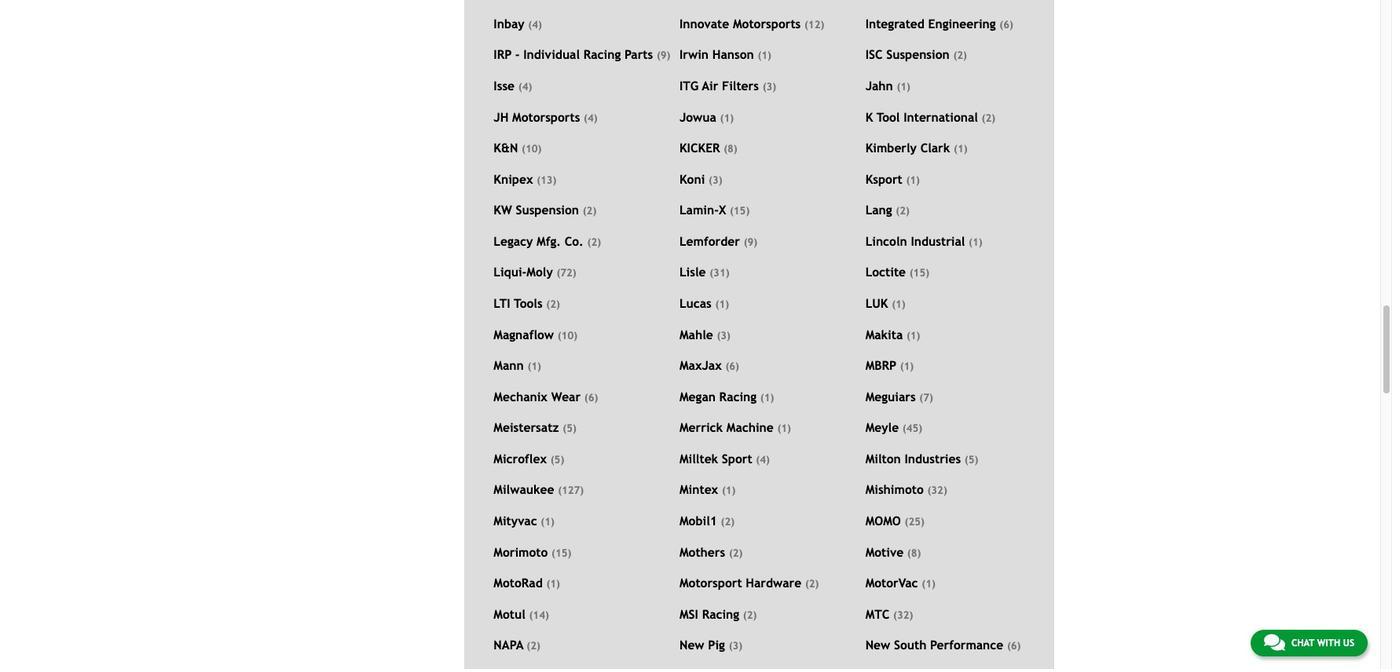 Task type: locate. For each thing, give the bounding box(es) containing it.
(15) inside "morimoto (15)"
[[552, 548, 572, 559]]

(1) inside lincoln industrial (1)
[[969, 236, 983, 248]]

isc
[[866, 47, 883, 62]]

lti
[[494, 296, 511, 311]]

(2) right lang
[[896, 205, 910, 217]]

(8) inside kicker (8)
[[724, 143, 738, 155]]

(1) right clark
[[954, 143, 968, 155]]

(1) inside lucas (1)
[[716, 299, 730, 311]]

1 horizontal spatial (8)
[[908, 548, 922, 559]]

0 vertical spatial (15)
[[730, 205, 750, 217]]

(1) right machine
[[778, 423, 792, 435]]

1 horizontal spatial (9)
[[744, 236, 758, 248]]

1 vertical spatial (8)
[[908, 548, 922, 559]]

(1) right mann
[[528, 361, 542, 373]]

(5) for meistersatz
[[563, 423, 577, 435]]

1 horizontal spatial motorsports
[[733, 16, 801, 31]]

(1) right jahn
[[897, 81, 911, 93]]

(5) inside milton industries (5)
[[965, 454, 979, 466]]

(5) down wear
[[563, 423, 577, 435]]

(1) for lucas
[[716, 299, 730, 311]]

(6) right engineering
[[1000, 19, 1014, 31]]

(1)
[[758, 50, 772, 62], [897, 81, 911, 93], [720, 112, 734, 124], [954, 143, 968, 155], [907, 174, 920, 186], [969, 236, 983, 248], [716, 299, 730, 311], [892, 299, 906, 311], [907, 330, 921, 342], [528, 361, 542, 373], [901, 361, 914, 373], [761, 392, 775, 404], [778, 423, 792, 435], [722, 485, 736, 497], [541, 516, 555, 528], [547, 579, 560, 591], [922, 579, 936, 591]]

(1) inside mbrp (1)
[[901, 361, 914, 373]]

1 horizontal spatial suspension
[[887, 47, 950, 62]]

(10)
[[522, 143, 542, 155], [558, 330, 578, 342]]

(3) inside koni (3)
[[709, 174, 723, 186]]

lang (2)
[[866, 203, 910, 217]]

suspension down the integrated engineering (6)
[[887, 47, 950, 62]]

(15) for morimoto
[[552, 548, 572, 559]]

(8) for kicker
[[724, 143, 738, 155]]

0 horizontal spatial (32)
[[894, 610, 914, 622]]

(3) right pig
[[729, 641, 743, 653]]

1 vertical spatial motorsports
[[513, 110, 580, 124]]

2 vertical spatial racing
[[702, 607, 740, 622]]

(2) right mobil1
[[721, 516, 735, 528]]

milwaukee
[[494, 483, 555, 497]]

0 vertical spatial (10)
[[522, 143, 542, 155]]

machine
[[727, 421, 774, 435]]

motorsports for innovate
[[733, 16, 801, 31]]

(1) inside mityvac (1)
[[541, 516, 555, 528]]

(2) inside the lti tools (2)
[[547, 299, 560, 311]]

(1) inside motorad (1)
[[547, 579, 560, 591]]

lincoln industrial (1)
[[866, 234, 983, 248]]

(2) right tools
[[547, 299, 560, 311]]

milton
[[866, 452, 901, 466]]

0 horizontal spatial suspension
[[516, 203, 579, 217]]

0 horizontal spatial (10)
[[522, 143, 542, 155]]

k
[[866, 110, 874, 124]]

(1) inside motorvac (1)
[[922, 579, 936, 591]]

(15) inside loctite (15)
[[910, 268, 930, 279]]

(1) for motorad
[[547, 579, 560, 591]]

megan
[[680, 390, 716, 404]]

1 vertical spatial racing
[[720, 390, 757, 404]]

1 horizontal spatial new
[[866, 639, 891, 653]]

0 horizontal spatial new
[[680, 639, 705, 653]]

isse (4)
[[494, 79, 532, 93]]

(9) right lemforder
[[744, 236, 758, 248]]

mityvac (1)
[[494, 514, 555, 528]]

meyle (45)
[[866, 421, 923, 435]]

(32)
[[928, 485, 948, 497], [894, 610, 914, 622]]

(8) for motive
[[908, 548, 922, 559]]

(8) inside "motive (8)"
[[908, 548, 922, 559]]

0 vertical spatial (8)
[[724, 143, 738, 155]]

(1) right makita
[[907, 330, 921, 342]]

mann
[[494, 359, 524, 373]]

(1) up machine
[[761, 392, 775, 404]]

(1) right mityvac
[[541, 516, 555, 528]]

(3) right mahle
[[717, 330, 731, 342]]

magnaflow
[[494, 327, 554, 342]]

individual
[[524, 47, 580, 62]]

(1) inside mann (1)
[[528, 361, 542, 373]]

(8) right "kicker"
[[724, 143, 738, 155]]

racing
[[584, 47, 621, 62], [720, 390, 757, 404], [702, 607, 740, 622]]

(1) for mbrp
[[901, 361, 914, 373]]

0 horizontal spatial motorsports
[[513, 110, 580, 124]]

(15) down lincoln industrial (1)
[[910, 268, 930, 279]]

(6) right wear
[[585, 392, 598, 404]]

1 horizontal spatial (32)
[[928, 485, 948, 497]]

1 vertical spatial (9)
[[744, 236, 758, 248]]

koni
[[680, 172, 705, 186]]

(9)
[[657, 50, 671, 62], [744, 236, 758, 248]]

(72)
[[557, 268, 577, 279]]

1 vertical spatial (15)
[[910, 268, 930, 279]]

(6) inside the integrated engineering (6)
[[1000, 19, 1014, 31]]

(1) inside ksport (1)
[[907, 174, 920, 186]]

(4) down irp - individual racing parts (9)
[[584, 112, 598, 124]]

mtc
[[866, 607, 890, 622]]

(1) up (14)
[[547, 579, 560, 591]]

1 horizontal spatial (15)
[[730, 205, 750, 217]]

south
[[894, 639, 927, 653]]

1 new from the left
[[680, 639, 705, 653]]

itg air filters (3)
[[680, 79, 777, 93]]

(5)
[[563, 423, 577, 435], [551, 454, 565, 466], [965, 454, 979, 466]]

racing up pig
[[702, 607, 740, 622]]

sport
[[722, 452, 753, 466]]

(10) for magnaflow
[[558, 330, 578, 342]]

(2) inside napa (2)
[[527, 641, 541, 653]]

jh
[[494, 110, 509, 124]]

(32) inside mtc (32)
[[894, 610, 914, 622]]

(1) inside irwin hanson (1)
[[758, 50, 772, 62]]

(3) inside itg air filters (3)
[[763, 81, 777, 93]]

1 vertical spatial (10)
[[558, 330, 578, 342]]

jowua
[[680, 110, 717, 124]]

1 horizontal spatial (10)
[[558, 330, 578, 342]]

mishimoto
[[866, 483, 924, 497]]

0 vertical spatial racing
[[584, 47, 621, 62]]

liqui-
[[494, 265, 527, 279]]

(9) inside the lemforder (9)
[[744, 236, 758, 248]]

mintex (1)
[[680, 483, 736, 497]]

(5) for microflex
[[551, 454, 565, 466]]

morimoto
[[494, 545, 548, 559]]

lti tools (2)
[[494, 296, 560, 311]]

(1) inside jahn (1)
[[897, 81, 911, 93]]

(6) right the performance at the right bottom
[[1008, 641, 1021, 653]]

knipex (13)
[[494, 172, 557, 186]]

irwin
[[680, 47, 709, 62]]

milltek sport (4)
[[680, 452, 770, 466]]

industrial
[[911, 234, 966, 248]]

(1) right the industrial
[[969, 236, 983, 248]]

0 vertical spatial (32)
[[928, 485, 948, 497]]

merrick
[[680, 421, 723, 435]]

(4) inside milltek sport (4)
[[756, 454, 770, 466]]

0 vertical spatial motorsports
[[733, 16, 801, 31]]

(32) inside the mishimoto (32)
[[928, 485, 948, 497]]

racing left "parts"
[[584, 47, 621, 62]]

(1) right jowua
[[720, 112, 734, 124]]

(1) right mintex
[[722, 485, 736, 497]]

(4)
[[528, 19, 542, 31], [519, 81, 532, 93], [584, 112, 598, 124], [756, 454, 770, 466]]

jahn (1)
[[866, 79, 911, 93]]

isc suspension (2)
[[866, 47, 968, 62]]

(31)
[[710, 268, 730, 279]]

(10) inside magnaflow (10)
[[558, 330, 578, 342]]

racing up merrick machine (1)
[[720, 390, 757, 404]]

(6) up the megan racing (1)
[[726, 361, 740, 373]]

0 horizontal spatial (15)
[[552, 548, 572, 559]]

(5) inside the microflex (5)
[[551, 454, 565, 466]]

milton industries (5)
[[866, 452, 979, 466]]

knipex
[[494, 172, 533, 186]]

(10) inside k&n (10)
[[522, 143, 542, 155]]

2 horizontal spatial (15)
[[910, 268, 930, 279]]

(32) down industries
[[928, 485, 948, 497]]

(5) inside meistersatz (5)
[[563, 423, 577, 435]]

(4) inside inbay (4)
[[528, 19, 542, 31]]

(15) right morimoto
[[552, 548, 572, 559]]

0 horizontal spatial (9)
[[657, 50, 671, 62]]

chat
[[1292, 638, 1315, 649]]

(32) right mtc at the right of the page
[[894, 610, 914, 622]]

(3) inside new pig (3)
[[729, 641, 743, 653]]

(1) right motorvac
[[922, 579, 936, 591]]

(8)
[[724, 143, 738, 155], [908, 548, 922, 559]]

momo
[[866, 514, 901, 528]]

legacy mfg. co. (2)
[[494, 234, 601, 248]]

filters
[[722, 79, 759, 93]]

new left pig
[[680, 639, 705, 653]]

meyle
[[866, 421, 899, 435]]

(2) inside the isc suspension (2)
[[954, 50, 968, 62]]

(1) inside the luk (1)
[[892, 299, 906, 311]]

(4) right sport
[[756, 454, 770, 466]]

comments image
[[1265, 634, 1286, 652]]

motorsports
[[733, 16, 801, 31], [513, 110, 580, 124]]

(2) down engineering
[[954, 50, 968, 62]]

(1) inside jowua (1)
[[720, 112, 734, 124]]

mothers
[[680, 545, 726, 559]]

(1) inside the makita (1)
[[907, 330, 921, 342]]

(2) right napa
[[527, 641, 541, 653]]

(10) right k&n
[[522, 143, 542, 155]]

(1) right ksport
[[907, 174, 920, 186]]

new down mtc at the right of the page
[[866, 639, 891, 653]]

jowua (1)
[[680, 110, 734, 124]]

(2) right 'international'
[[982, 112, 996, 124]]

(8) right motive
[[908, 548, 922, 559]]

(2) down the motorsport hardware (2) on the bottom of the page
[[743, 610, 757, 622]]

mahle
[[680, 327, 714, 342]]

(2) inside legacy mfg. co. (2)
[[588, 236, 601, 248]]

motorsport
[[680, 576, 743, 591]]

lemforder
[[680, 234, 740, 248]]

meistersatz (5)
[[494, 421, 577, 435]]

(2) up co.
[[583, 205, 597, 217]]

(2) up the motorsport hardware (2) on the bottom of the page
[[729, 548, 743, 559]]

(3) right koni
[[709, 174, 723, 186]]

loctite
[[866, 265, 906, 279]]

motorsports up hanson
[[733, 16, 801, 31]]

1 vertical spatial (32)
[[894, 610, 914, 622]]

1 vertical spatial suspension
[[516, 203, 579, 217]]

(15) right x
[[730, 205, 750, 217]]

maxjax (6)
[[680, 359, 740, 373]]

(5) right industries
[[965, 454, 979, 466]]

(1) right the luk on the top right of the page
[[892, 299, 906, 311]]

(10) right magnaflow
[[558, 330, 578, 342]]

(1) inside merrick machine (1)
[[778, 423, 792, 435]]

us
[[1344, 638, 1355, 649]]

(15) inside lamin-x (15)
[[730, 205, 750, 217]]

(10) for k&n
[[522, 143, 542, 155]]

(2) inside msi racing (2)
[[743, 610, 757, 622]]

kicker
[[680, 141, 720, 155]]

(2) right hardware on the bottom of the page
[[806, 579, 819, 591]]

(1) for makita
[[907, 330, 921, 342]]

0 vertical spatial suspension
[[887, 47, 950, 62]]

motul
[[494, 607, 526, 622]]

0 horizontal spatial (8)
[[724, 143, 738, 155]]

(1) right hanson
[[758, 50, 772, 62]]

2 new from the left
[[866, 639, 891, 653]]

(1) for jowua
[[720, 112, 734, 124]]

ksport
[[866, 172, 903, 186]]

(1) right lucas
[[716, 299, 730, 311]]

0 vertical spatial (9)
[[657, 50, 671, 62]]

(2) right co.
[[588, 236, 601, 248]]

suspension for kw
[[516, 203, 579, 217]]

mothers (2)
[[680, 545, 743, 559]]

(1) right mbrp
[[901, 361, 914, 373]]

international
[[904, 110, 979, 124]]

(5) up (127)
[[551, 454, 565, 466]]

lamin-x (15)
[[680, 203, 750, 217]]

(15)
[[730, 205, 750, 217], [910, 268, 930, 279], [552, 548, 572, 559]]

2 vertical spatial (15)
[[552, 548, 572, 559]]

(3) right filters
[[763, 81, 777, 93]]

(1) inside the mintex (1)
[[722, 485, 736, 497]]

lamin-
[[680, 203, 719, 217]]

(9) right "parts"
[[657, 50, 671, 62]]

new for new pig
[[680, 639, 705, 653]]

suspension for isc
[[887, 47, 950, 62]]

(4) right isse
[[519, 81, 532, 93]]

kimberly
[[866, 141, 917, 155]]

irwin hanson (1)
[[680, 47, 772, 62]]

suspension down (13)
[[516, 203, 579, 217]]

(2) inside k tool international (2)
[[982, 112, 996, 124]]

co.
[[565, 234, 584, 248]]

motorsports up k&n (10)
[[513, 110, 580, 124]]

(4) right the inbay
[[528, 19, 542, 31]]

maxjax
[[680, 359, 722, 373]]

mechanix wear (6)
[[494, 390, 598, 404]]



Task type: describe. For each thing, give the bounding box(es) containing it.
(2) inside the kw suspension (2)
[[583, 205, 597, 217]]

(45)
[[903, 423, 923, 435]]

(1) for luk
[[892, 299, 906, 311]]

new pig (3)
[[680, 639, 743, 653]]

with
[[1318, 638, 1341, 649]]

(2) inside mobil1 (2)
[[721, 516, 735, 528]]

mechanix
[[494, 390, 548, 404]]

mahle (3)
[[680, 327, 731, 342]]

itg
[[680, 79, 699, 93]]

(2) inside the motorsport hardware (2)
[[806, 579, 819, 591]]

legacy
[[494, 234, 533, 248]]

motorsports for jh
[[513, 110, 580, 124]]

(14)
[[529, 610, 549, 622]]

kicker (8)
[[680, 141, 738, 155]]

motorsport hardware (2)
[[680, 576, 819, 591]]

(1) for mintex
[[722, 485, 736, 497]]

mishimoto (32)
[[866, 483, 948, 497]]

(4) inside isse (4)
[[519, 81, 532, 93]]

(6) inside maxjax (6)
[[726, 361, 740, 373]]

(3) inside mahle (3)
[[717, 330, 731, 342]]

parts
[[625, 47, 653, 62]]

msi
[[680, 607, 699, 622]]

(12)
[[805, 19, 825, 31]]

pig
[[708, 639, 725, 653]]

meguiars (7)
[[866, 390, 934, 404]]

(1) for ksport
[[907, 174, 920, 186]]

integrated
[[866, 16, 925, 31]]

inbay (4)
[[494, 16, 542, 31]]

(1) for jahn
[[897, 81, 911, 93]]

(6) inside mechanix wear (6)
[[585, 392, 598, 404]]

ksport (1)
[[866, 172, 920, 186]]

motul (14)
[[494, 607, 549, 622]]

lisle
[[680, 265, 706, 279]]

k&n (10)
[[494, 141, 542, 155]]

liqui-moly (72)
[[494, 265, 577, 279]]

hardware
[[746, 576, 802, 591]]

wear
[[552, 390, 581, 404]]

k&n
[[494, 141, 518, 155]]

megan racing (1)
[[680, 390, 775, 404]]

racing for megan racing
[[720, 390, 757, 404]]

(32) for mtc
[[894, 610, 914, 622]]

motorad
[[494, 576, 543, 591]]

mintex
[[680, 483, 719, 497]]

lemforder (9)
[[680, 234, 758, 248]]

meistersatz
[[494, 421, 559, 435]]

motorvac
[[866, 576, 919, 591]]

motive (8)
[[866, 545, 922, 559]]

industries
[[905, 452, 961, 466]]

(127)
[[558, 485, 584, 497]]

(1) for mityvac
[[541, 516, 555, 528]]

(2) inside mothers (2)
[[729, 548, 743, 559]]

innovate
[[680, 16, 730, 31]]

clark
[[921, 141, 951, 155]]

mbrp
[[866, 359, 897, 373]]

racing for msi racing
[[702, 607, 740, 622]]

irp - individual racing parts (9)
[[494, 47, 671, 62]]

luk (1)
[[866, 296, 906, 311]]

(2) inside lang (2)
[[896, 205, 910, 217]]

tool
[[877, 110, 900, 124]]

napa (2)
[[494, 639, 541, 653]]

motorad (1)
[[494, 576, 560, 591]]

irp
[[494, 47, 512, 62]]

motorvac (1)
[[866, 576, 936, 591]]

morimoto (15)
[[494, 545, 572, 559]]

kimberly clark (1)
[[866, 141, 968, 155]]

tools
[[514, 296, 543, 311]]

(1) for mann
[[528, 361, 542, 373]]

new for new south performance
[[866, 639, 891, 653]]

(4) inside jh motorsports (4)
[[584, 112, 598, 124]]

(1) inside the megan racing (1)
[[761, 392, 775, 404]]

(7)
[[920, 392, 934, 404]]

(9) inside irp - individual racing parts (9)
[[657, 50, 671, 62]]

(32) for mishimoto
[[928, 485, 948, 497]]

inbay
[[494, 16, 525, 31]]

microflex (5)
[[494, 452, 565, 466]]

(1) for motorvac
[[922, 579, 936, 591]]

kw
[[494, 203, 512, 217]]

x
[[719, 203, 727, 217]]

(1) inside kimberly clark (1)
[[954, 143, 968, 155]]

mfg.
[[537, 234, 561, 248]]

napa
[[494, 639, 524, 653]]

makita (1)
[[866, 327, 921, 342]]

integrated engineering (6)
[[866, 16, 1014, 31]]

milltek
[[680, 452, 719, 466]]

(15) for loctite
[[910, 268, 930, 279]]

(6) inside new south performance (6)
[[1008, 641, 1021, 653]]

lucas
[[680, 296, 712, 311]]

jahn
[[866, 79, 894, 93]]

kw suspension (2)
[[494, 203, 597, 217]]

mann (1)
[[494, 359, 542, 373]]

mtc (32)
[[866, 607, 914, 622]]

performance
[[931, 639, 1004, 653]]

new south performance (6)
[[866, 639, 1021, 653]]

chat with us link
[[1251, 630, 1369, 657]]

mobil1
[[680, 514, 718, 528]]

isse
[[494, 79, 515, 93]]

lucas (1)
[[680, 296, 730, 311]]



Task type: vqa. For each thing, say whether or not it's contained in the screenshot.
the bottommost the comments image
no



